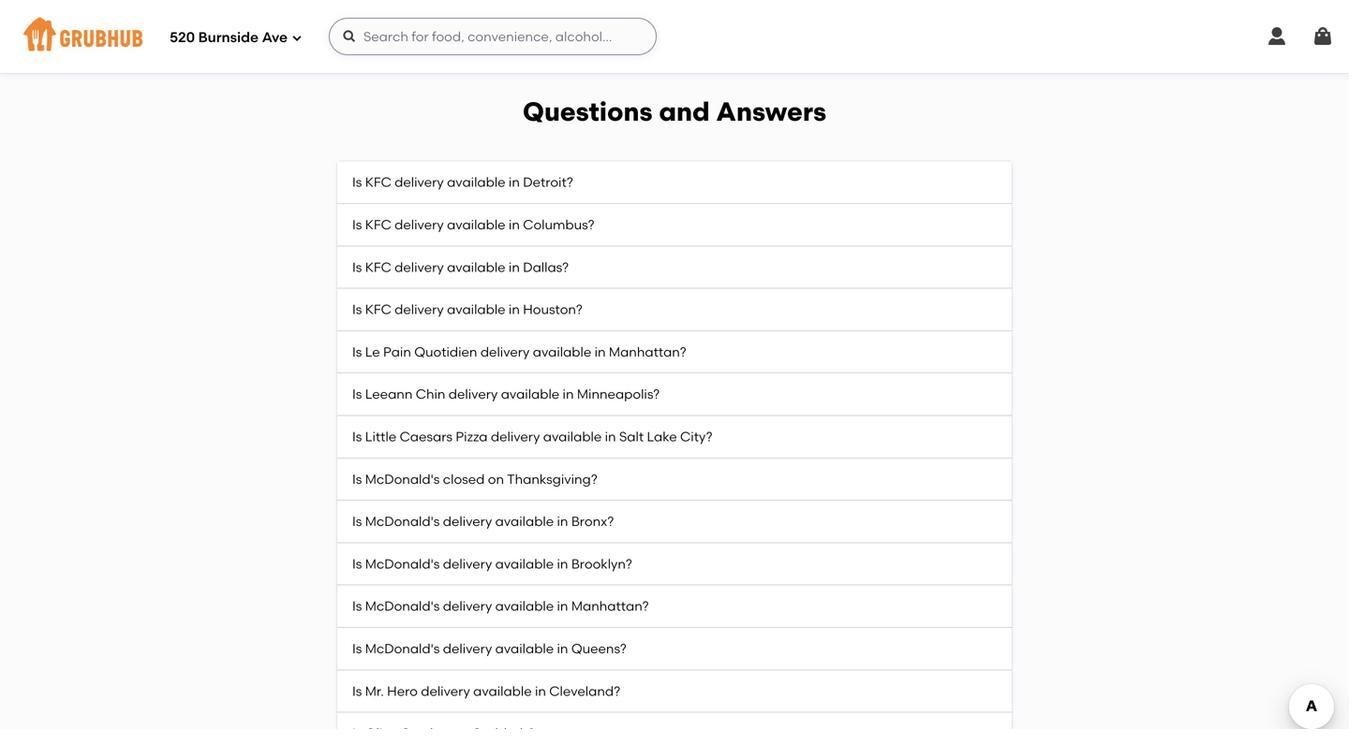 Task type: locate. For each thing, give the bounding box(es) containing it.
in left "cleveland?" on the bottom left of page
[[535, 684, 546, 700]]

queens?
[[571, 641, 627, 657]]

delivery up is leeann chin delivery available in minneapolis?
[[480, 344, 530, 360]]

main navigation navigation
[[0, 0, 1349, 73]]

is for is leeann chin delivery available in minneapolis?
[[352, 387, 362, 403]]

is for is kfc delivery available in detroit?
[[352, 174, 362, 190]]

in up minneapolis?
[[595, 344, 606, 360]]

available down the is mcdonald's delivery available in manhattan?
[[495, 641, 554, 657]]

closed
[[443, 472, 485, 487]]

detroit?
[[523, 174, 573, 190]]

in left dallas?
[[509, 259, 520, 275]]

2 mcdonald's from the top
[[365, 514, 440, 530]]

8 is from the top
[[352, 472, 362, 487]]

is le pain quotidien delivery available in manhattan? link
[[337, 332, 1012, 374]]

0 vertical spatial manhattan?
[[609, 344, 686, 360]]

1 is from the top
[[352, 174, 362, 190]]

is for is kfc delivery available in dallas?
[[352, 259, 362, 275]]

delivery down closed
[[443, 514, 492, 530]]

is mcdonald's delivery available in manhattan?
[[352, 599, 649, 615]]

5 is from the top
[[352, 344, 362, 360]]

is mcdonald's delivery available in brooklyn?
[[352, 556, 632, 572]]

4 kfc from the top
[[365, 302, 391, 318]]

in left minneapolis?
[[563, 387, 574, 403]]

is mcdonald's delivery available in bronx?
[[352, 514, 614, 530]]

minneapolis?
[[577, 387, 660, 403]]

in left detroit?
[[509, 174, 520, 190]]

manhattan? down the is kfc delivery available in houston? link at the top of the page
[[609, 344, 686, 360]]

available down is mcdonald's delivery available in brooklyn?
[[495, 599, 554, 615]]

is kfc delivery available in houston?
[[352, 302, 583, 318]]

Search for food, convenience, alcohol... search field
[[329, 18, 657, 55]]

6 is from the top
[[352, 387, 362, 403]]

is leeann chin delivery available in minneapolis?
[[352, 387, 660, 403]]

mcdonald's for is mcdonald's delivery available in brooklyn?
[[365, 556, 440, 572]]

is mcdonald's delivery available in bronx? link
[[337, 501, 1012, 544]]

is for is kfc delivery available in columbus?
[[352, 217, 362, 233]]

available down is kfc delivery available in dallas?
[[447, 302, 506, 318]]

0 horizontal spatial svg image
[[291, 32, 303, 44]]

kfc
[[365, 174, 391, 190], [365, 217, 391, 233], [365, 259, 391, 275], [365, 302, 391, 318]]

2 kfc from the top
[[365, 217, 391, 233]]

is little caesars pizza delivery available in salt lake city? link
[[337, 416, 1012, 459]]

1 kfc from the top
[[365, 174, 391, 190]]

mr.
[[365, 684, 384, 700]]

is leeann chin delivery available in minneapolis? link
[[337, 374, 1012, 416]]

in
[[509, 174, 520, 190], [509, 217, 520, 233], [509, 259, 520, 275], [509, 302, 520, 318], [595, 344, 606, 360], [563, 387, 574, 403], [605, 429, 616, 445], [557, 514, 568, 530], [557, 556, 568, 572], [557, 599, 568, 615], [557, 641, 568, 657], [535, 684, 546, 700]]

manhattan?
[[609, 344, 686, 360], [571, 599, 649, 615]]

1 mcdonald's from the top
[[365, 472, 440, 487]]

is kfc delivery available in houston? link
[[337, 289, 1012, 332]]

available up is little caesars pizza delivery available in salt lake city? at the bottom of page
[[501, 387, 559, 403]]

kfc for is kfc delivery available in houston?
[[365, 302, 391, 318]]

is mr. hero delivery available in cleveland?
[[352, 684, 620, 700]]

4 is from the top
[[352, 302, 362, 318]]

is mcdonald's delivery available in brooklyn? link
[[337, 544, 1012, 586]]

3 kfc from the top
[[365, 259, 391, 275]]

is for is kfc delivery available in houston?
[[352, 302, 362, 318]]

available up is kfc delivery available in columbus?
[[447, 174, 506, 190]]

2 is from the top
[[352, 217, 362, 233]]

is kfc delivery available in dallas?
[[352, 259, 569, 275]]

7 is from the top
[[352, 429, 362, 445]]

3 mcdonald's from the top
[[365, 556, 440, 572]]

11 is from the top
[[352, 599, 362, 615]]

13 is from the top
[[352, 684, 362, 700]]

svg image
[[1312, 25, 1334, 48], [291, 32, 303, 44]]

city?
[[680, 429, 713, 445]]

available down is kfc delivery available in columbus?
[[447, 259, 506, 275]]

thanksgiving?
[[507, 472, 598, 487]]

1 vertical spatial manhattan?
[[571, 599, 649, 615]]

10 is from the top
[[352, 556, 362, 572]]

12 is from the top
[[352, 641, 362, 657]]

4 mcdonald's from the top
[[365, 599, 440, 615]]

in left 'houston?'
[[509, 302, 520, 318]]

is kfc delivery available in columbus? link
[[337, 204, 1012, 247]]

chin
[[416, 387, 445, 403]]

cleveland?
[[549, 684, 620, 700]]

mcdonald's
[[365, 472, 440, 487], [365, 514, 440, 530], [365, 556, 440, 572], [365, 599, 440, 615], [365, 641, 440, 657]]

3 is from the top
[[352, 259, 362, 275]]

is for is mr. hero delivery available in cleveland?
[[352, 684, 362, 700]]

520 burnside ave
[[170, 29, 288, 46]]

available
[[447, 174, 506, 190], [447, 217, 506, 233], [447, 259, 506, 275], [447, 302, 506, 318], [533, 344, 591, 360], [501, 387, 559, 403], [543, 429, 602, 445], [495, 514, 554, 530], [495, 556, 554, 572], [495, 599, 554, 615], [495, 641, 554, 657], [473, 684, 532, 700]]

is for is little caesars pizza delivery available in salt lake city?
[[352, 429, 362, 445]]

in left salt
[[605, 429, 616, 445]]

ave
[[262, 29, 288, 46]]

available up the is mcdonald's delivery available in manhattan?
[[495, 556, 554, 572]]

delivery
[[395, 174, 444, 190], [395, 217, 444, 233], [395, 259, 444, 275], [395, 302, 444, 318], [480, 344, 530, 360], [449, 387, 498, 403], [491, 429, 540, 445], [443, 514, 492, 530], [443, 556, 492, 572], [443, 599, 492, 615], [443, 641, 492, 657], [421, 684, 470, 700]]

mcdonald's for is mcdonald's delivery available in manhattan?
[[365, 599, 440, 615]]

9 is from the top
[[352, 514, 362, 530]]

kfc for is kfc delivery available in dallas?
[[365, 259, 391, 275]]

dallas?
[[523, 259, 569, 275]]

hero
[[387, 684, 418, 700]]

pizza
[[456, 429, 488, 445]]

0 horizontal spatial svg image
[[342, 29, 357, 44]]

manhattan? down "brooklyn?"
[[571, 599, 649, 615]]

is
[[352, 174, 362, 190], [352, 217, 362, 233], [352, 259, 362, 275], [352, 302, 362, 318], [352, 344, 362, 360], [352, 387, 362, 403], [352, 429, 362, 445], [352, 472, 362, 487], [352, 514, 362, 530], [352, 556, 362, 572], [352, 599, 362, 615], [352, 641, 362, 657], [352, 684, 362, 700]]

delivery down is mcdonald's delivery available in bronx?
[[443, 556, 492, 572]]

mcdonald's for is mcdonald's delivery available in queens?
[[365, 641, 440, 657]]

is kfc delivery available in columbus?
[[352, 217, 594, 233]]

is mcdonald's delivery available in manhattan? link
[[337, 586, 1012, 629]]

available up thanksgiving?
[[543, 429, 602, 445]]

delivery up is kfc delivery available in dallas?
[[395, 217, 444, 233]]

bronx?
[[571, 514, 614, 530]]

leeann
[[365, 387, 413, 403]]

in down is mcdonald's delivery available in brooklyn?
[[557, 599, 568, 615]]

5 mcdonald's from the top
[[365, 641, 440, 657]]

svg image
[[1266, 25, 1288, 48], [342, 29, 357, 44]]

is mr. hero delivery available in cleveland? link
[[337, 671, 1012, 714]]

delivery right hero
[[421, 684, 470, 700]]

little
[[365, 429, 397, 445]]



Task type: vqa. For each thing, say whether or not it's contained in the screenshot.
at
no



Task type: describe. For each thing, give the bounding box(es) containing it.
is le pain quotidien delivery available in manhattan?
[[352, 344, 686, 360]]

lake
[[647, 429, 677, 445]]

is kfc delivery available in detroit? link
[[337, 162, 1012, 204]]

is for is le pain quotidien delivery available in manhattan?
[[352, 344, 362, 360]]

is for is mcdonald's delivery available in manhattan?
[[352, 599, 362, 615]]

delivery up pain
[[395, 302, 444, 318]]

available down 'houston?'
[[533, 344, 591, 360]]

mcdonald's for is mcdonald's closed on thanksgiving?
[[365, 472, 440, 487]]

available down 'is mcdonald's delivery available in queens?' on the left of the page
[[473, 684, 532, 700]]

in left "brooklyn?"
[[557, 556, 568, 572]]

delivery up is mr. hero delivery available in cleveland?
[[443, 641, 492, 657]]

in left columbus?
[[509, 217, 520, 233]]

burnside
[[198, 29, 259, 46]]

salt
[[619, 429, 644, 445]]

kfc for is kfc delivery available in columbus?
[[365, 217, 391, 233]]

is little caesars pizza delivery available in salt lake city?
[[352, 429, 713, 445]]

is mcdonald's closed on thanksgiving? link
[[337, 459, 1012, 501]]

in left queens?
[[557, 641, 568, 657]]

delivery up is kfc delivery available in houston?
[[395, 259, 444, 275]]

caesars
[[400, 429, 453, 445]]

1 horizontal spatial svg image
[[1266, 25, 1288, 48]]

520
[[170, 29, 195, 46]]

available down thanksgiving?
[[495, 514, 554, 530]]

questions and answers
[[523, 96, 826, 127]]

delivery up the pizza
[[449, 387, 498, 403]]

quotidien
[[414, 344, 477, 360]]

houston?
[[523, 302, 583, 318]]

is mcdonald's closed on thanksgiving?
[[352, 472, 598, 487]]

in left bronx? at the bottom
[[557, 514, 568, 530]]

is kfc delivery available in detroit?
[[352, 174, 573, 190]]

delivery down is leeann chin delivery available in minneapolis?
[[491, 429, 540, 445]]

delivery up is kfc delivery available in columbus?
[[395, 174, 444, 190]]

1 horizontal spatial svg image
[[1312, 25, 1334, 48]]

on
[[488, 472, 504, 487]]

available down the is kfc delivery available in detroit?
[[447, 217, 506, 233]]

mcdonald's for is mcdonald's delivery available in bronx?
[[365, 514, 440, 530]]

le
[[365, 344, 380, 360]]

is mcdonald's delivery available in queens? link
[[337, 629, 1012, 671]]

columbus?
[[523, 217, 594, 233]]

questions
[[523, 96, 653, 127]]

is for is mcdonald's delivery available in queens?
[[352, 641, 362, 657]]

and
[[659, 96, 710, 127]]

pain
[[383, 344, 411, 360]]

brooklyn?
[[571, 556, 632, 572]]

is mcdonald's delivery available in queens?
[[352, 641, 627, 657]]

is kfc delivery available in dallas? link
[[337, 247, 1012, 289]]

is for is mcdonald's closed on thanksgiving?
[[352, 472, 362, 487]]

delivery up 'is mcdonald's delivery available in queens?' on the left of the page
[[443, 599, 492, 615]]

is for is mcdonald's delivery available in brooklyn?
[[352, 556, 362, 572]]

kfc for is kfc delivery available in detroit?
[[365, 174, 391, 190]]

is for is mcdonald's delivery available in bronx?
[[352, 514, 362, 530]]

answers
[[716, 96, 826, 127]]



